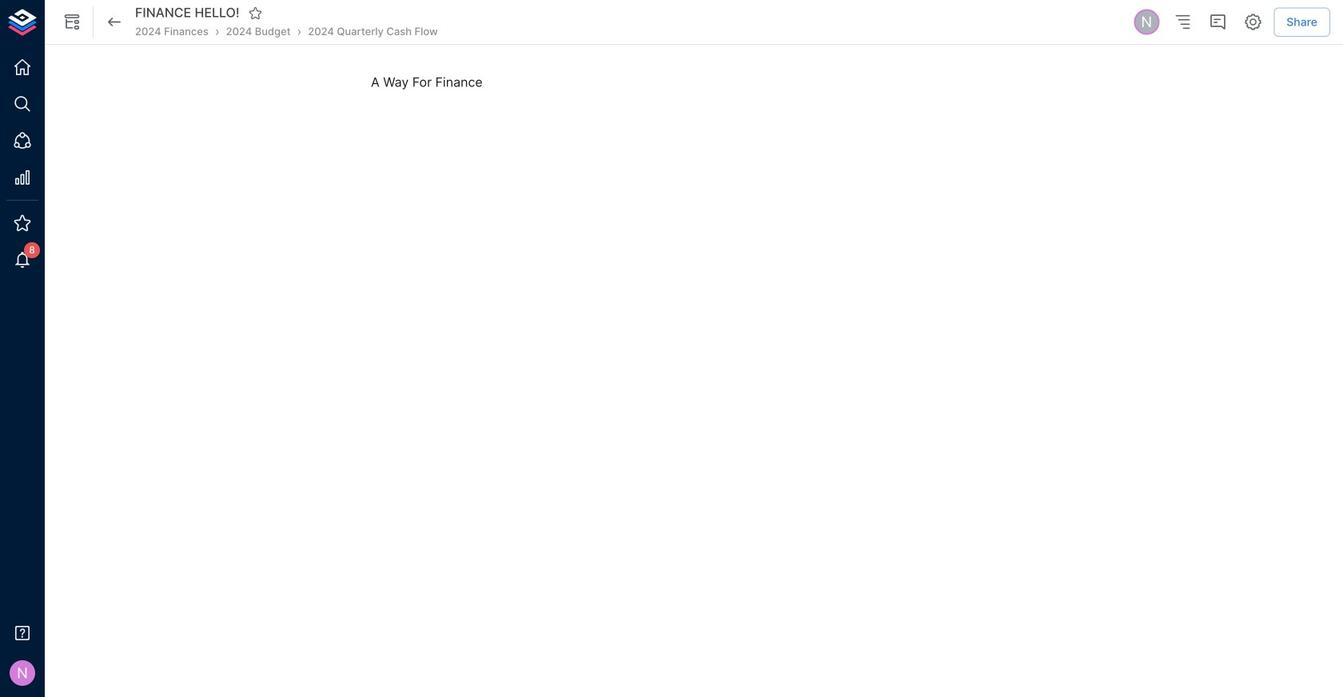 Task type: locate. For each thing, give the bounding box(es) containing it.
go back image
[[105, 12, 124, 32]]

show wiki image
[[62, 12, 82, 32]]

favorite image
[[248, 6, 263, 20]]



Task type: describe. For each thing, give the bounding box(es) containing it.
table of contents image
[[1173, 12, 1192, 32]]

settings image
[[1243, 12, 1262, 32]]

comments image
[[1208, 12, 1227, 32]]



Task type: vqa. For each thing, say whether or not it's contained in the screenshot.
Comments icon on the right top of page
yes



